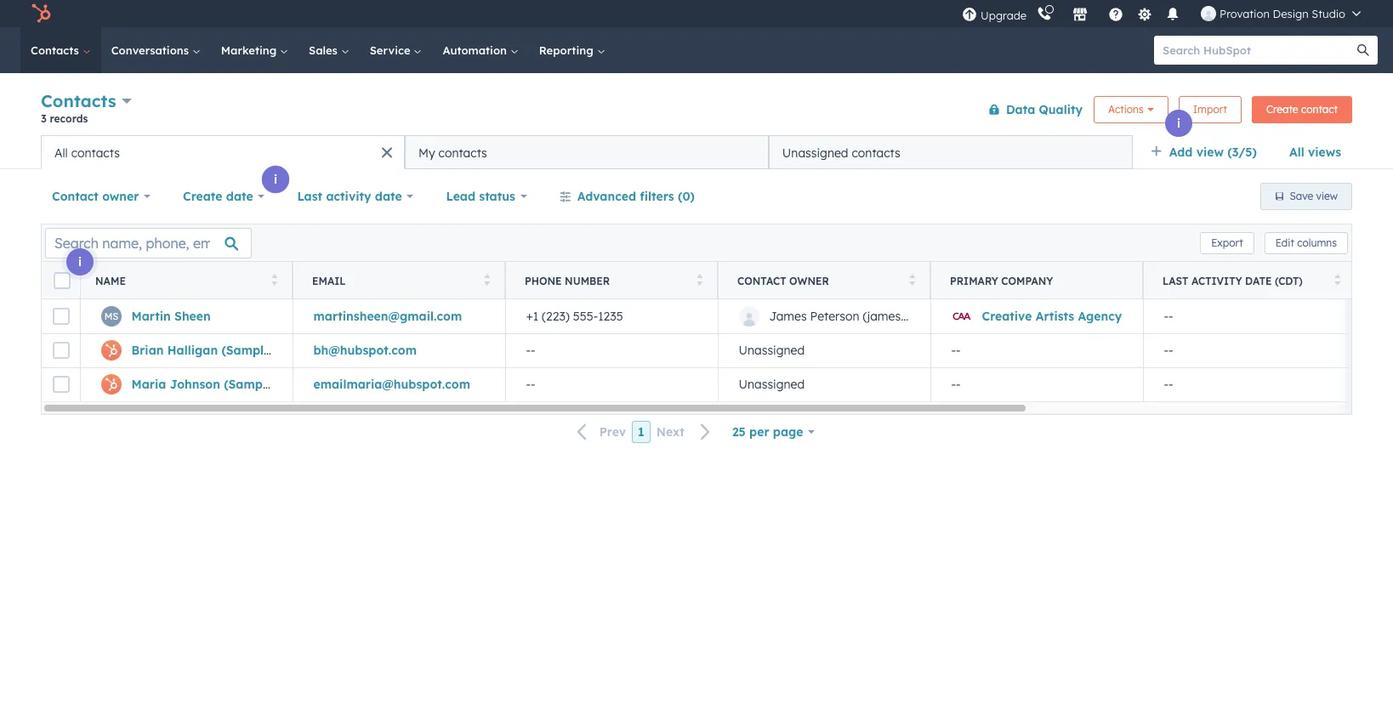 Task type: vqa. For each thing, say whether or not it's contained in the screenshot.
Search search field
no



Task type: describe. For each thing, give the bounding box(es) containing it.
primary company
[[950, 274, 1053, 287]]

(223)
[[542, 309, 570, 324]]

service link
[[360, 27, 432, 73]]

all contacts button
[[41, 135, 405, 169]]

create date
[[183, 189, 253, 204]]

automation
[[443, 43, 510, 57]]

number
[[565, 274, 610, 287]]

last activity date button
[[286, 179, 425, 213]]

email
[[312, 274, 346, 287]]

quality
[[1039, 102, 1083, 117]]

edit columns
[[1276, 236, 1337, 249]]

creative
[[982, 309, 1032, 324]]

contacts for unassigned contacts
[[852, 145, 900, 160]]

+1 (223) 555-1235 button
[[505, 299, 718, 333]]

25 per page button
[[721, 415, 826, 449]]

sales
[[309, 43, 341, 57]]

notifications image
[[1165, 8, 1181, 23]]

data quality button
[[977, 92, 1084, 126]]

activity
[[1191, 274, 1242, 287]]

1235
[[598, 309, 623, 324]]

johnson
[[170, 377, 220, 392]]

unassigned contacts button
[[769, 135, 1133, 169]]

advanced
[[577, 189, 636, 204]]

contacts for my contacts
[[438, 145, 487, 160]]

lead status
[[446, 189, 515, 204]]

create contact button
[[1252, 96, 1352, 123]]

martinsheen@gmail.com
[[313, 309, 462, 324]]

3 records
[[41, 112, 88, 125]]

contact) for bh@hubspot.com
[[274, 343, 325, 358]]

my contacts button
[[405, 135, 769, 169]]

maria johnson (sample contact)
[[131, 377, 328, 392]]

(cdt)
[[1275, 274, 1303, 287]]

service
[[370, 43, 414, 57]]

emailmaria@hubspot.com
[[313, 377, 470, 392]]

next
[[656, 425, 685, 440]]

add
[[1169, 145, 1193, 160]]

1 vertical spatial owner
[[789, 274, 829, 287]]

martinsheen@gmail.com link
[[313, 309, 462, 324]]

primary
[[950, 274, 998, 287]]

unassigned button for bh@hubspot.com
[[718, 333, 930, 367]]

primary company column header
[[930, 262, 1144, 299]]

all views link
[[1278, 135, 1352, 169]]

create for create date
[[183, 189, 222, 204]]

actions
[[1108, 102, 1144, 115]]

pagination navigation
[[567, 421, 721, 444]]

1 vertical spatial i button
[[262, 166, 289, 193]]

2 date from the left
[[375, 189, 402, 204]]

edit
[[1276, 236, 1294, 249]]

phone
[[525, 274, 562, 287]]

name
[[95, 274, 126, 287]]

1 date from the left
[[226, 189, 253, 204]]

+1 (223) 555-1235
[[526, 309, 623, 324]]

artists
[[1036, 309, 1074, 324]]

conversations
[[111, 43, 192, 57]]

marketing
[[221, 43, 280, 57]]

my
[[418, 145, 435, 160]]

james peterson image
[[1201, 6, 1216, 21]]

marketplaces image
[[1073, 8, 1088, 23]]

1 press to sort. element from the left
[[271, 273, 277, 288]]

automation link
[[432, 27, 529, 73]]

unassigned contacts
[[782, 145, 900, 160]]

25
[[732, 424, 746, 440]]

reporting
[[539, 43, 597, 57]]

company
[[1001, 274, 1053, 287]]

create date button
[[172, 179, 276, 213]]

contact) for emailmaria@hubspot.com
[[277, 377, 328, 392]]

marketing link
[[211, 27, 299, 73]]

martin
[[131, 309, 171, 324]]

bh@hubspot.com button
[[293, 333, 505, 367]]

-- button for emailmaria@hubspot.com
[[505, 367, 718, 401]]

0 vertical spatial contacts
[[31, 43, 82, 57]]

press to sort. element for email
[[484, 273, 490, 288]]

contacts button
[[41, 88, 132, 113]]

per
[[749, 424, 769, 440]]

i for the bottom i button
[[78, 254, 82, 270]]

unassigned inside button
[[782, 145, 848, 160]]

creative artists agency link
[[982, 309, 1122, 324]]

help image
[[1108, 8, 1124, 23]]

actions button
[[1094, 96, 1168, 123]]

prev
[[599, 425, 626, 440]]

i for i button to the right
[[1177, 116, 1181, 131]]

martin sheen
[[131, 309, 211, 324]]

page
[[773, 424, 803, 440]]

provation design studio button
[[1191, 0, 1371, 27]]

search image
[[1357, 44, 1369, 56]]

phone number
[[525, 274, 610, 287]]

+1
[[526, 309, 539, 324]]

contact
[[1301, 102, 1338, 115]]

export
[[1211, 236, 1243, 249]]

add view (3/5)
[[1169, 145, 1257, 160]]

Search HubSpot search field
[[1154, 36, 1363, 65]]

create contact
[[1266, 102, 1338, 115]]

unassigned for emailmaria@hubspot.com
[[739, 377, 805, 392]]



Task type: locate. For each thing, give the bounding box(es) containing it.
(sample up maria johnson (sample contact)
[[221, 343, 271, 358]]

2 vertical spatial i
[[78, 254, 82, 270]]

brian halligan (sample contact)
[[131, 343, 325, 358]]

4 press to sort. image from the left
[[1334, 273, 1340, 285]]

0 vertical spatial create
[[1266, 102, 1298, 115]]

save
[[1290, 190, 1313, 202]]

1 vertical spatial contacts
[[41, 90, 116, 111]]

4 press to sort. element from the left
[[909, 273, 915, 288]]

last activity date
[[297, 189, 402, 204]]

1 vertical spatial (sample
[[224, 377, 273, 392]]

contacts for all contacts
[[71, 145, 120, 160]]

press to sort. image for last activity date (cdt)
[[1334, 273, 1340, 285]]

1 -- button from the top
[[505, 333, 718, 367]]

(sample for halligan
[[221, 343, 271, 358]]

data quality
[[1006, 102, 1083, 117]]

martinsheen@gmail.com button
[[293, 299, 505, 333]]

save view
[[1290, 190, 1338, 202]]

press to sort. element for last activity date (cdt)
[[1334, 273, 1340, 288]]

1 vertical spatial contact
[[737, 274, 786, 287]]

2 all from the left
[[54, 145, 68, 160]]

i for middle i button
[[274, 172, 277, 187]]

5 press to sort. element from the left
[[1334, 273, 1340, 288]]

25 per page
[[732, 424, 803, 440]]

contacts inside button
[[852, 145, 900, 160]]

0 vertical spatial i
[[1177, 116, 1181, 131]]

1 vertical spatial last
[[1163, 274, 1188, 287]]

i
[[1177, 116, 1181, 131], [274, 172, 277, 187], [78, 254, 82, 270]]

halligan
[[167, 343, 218, 358]]

sheen
[[174, 309, 211, 324]]

3 contacts from the left
[[852, 145, 900, 160]]

save view button
[[1260, 183, 1352, 210]]

contacts down hubspot link
[[31, 43, 82, 57]]

(sample for johnson
[[224, 377, 273, 392]]

design
[[1273, 7, 1309, 20]]

-- button down '1235'
[[505, 333, 718, 367]]

1 horizontal spatial contact
[[737, 274, 786, 287]]

unassigned button for emailmaria@hubspot.com
[[718, 367, 930, 401]]

contact) down bh@hubspot.com link on the left
[[277, 377, 328, 392]]

0 horizontal spatial i button
[[66, 248, 94, 276]]

menu containing provation design studio
[[960, 0, 1373, 27]]

contacts up records
[[41, 90, 116, 111]]

1 horizontal spatial contacts
[[438, 145, 487, 160]]

maria johnson (sample contact) link
[[131, 377, 328, 392]]

2 horizontal spatial contacts
[[852, 145, 900, 160]]

date right activity
[[375, 189, 402, 204]]

(sample
[[221, 343, 271, 358], [224, 377, 273, 392]]

lead status button
[[435, 179, 538, 213]]

unassigned for bh@hubspot.com
[[739, 343, 805, 358]]

1 vertical spatial create
[[183, 189, 222, 204]]

provation design studio
[[1220, 7, 1346, 20]]

0 vertical spatial contact owner
[[52, 189, 139, 204]]

i down all contacts button on the left top
[[274, 172, 277, 187]]

view inside popup button
[[1196, 145, 1224, 160]]

2 contacts from the left
[[438, 145, 487, 160]]

press to sort. element for phone number
[[696, 273, 703, 288]]

columns
[[1297, 236, 1337, 249]]

3 press to sort. image from the left
[[909, 273, 915, 285]]

1
[[638, 424, 644, 440]]

contact inside popup button
[[52, 189, 99, 204]]

1 horizontal spatial owner
[[789, 274, 829, 287]]

import
[[1193, 102, 1227, 115]]

0 horizontal spatial owner
[[102, 189, 139, 204]]

0 horizontal spatial i
[[78, 254, 82, 270]]

brian halligan (sample contact) link
[[131, 343, 325, 358]]

owner
[[102, 189, 139, 204], [789, 274, 829, 287]]

0 horizontal spatial create
[[183, 189, 222, 204]]

contact owner
[[52, 189, 139, 204], [737, 274, 829, 287]]

1 press to sort. image from the left
[[271, 273, 277, 285]]

status
[[479, 189, 515, 204]]

0 vertical spatial last
[[297, 189, 322, 204]]

0 horizontal spatial contact owner
[[52, 189, 139, 204]]

2 -- button from the top
[[505, 367, 718, 401]]

i down contact owner popup button
[[78, 254, 82, 270]]

calling icon image
[[1037, 7, 1052, 22]]

1 horizontal spatial i button
[[262, 166, 289, 193]]

--
[[1164, 309, 1173, 324], [526, 343, 535, 358], [951, 343, 961, 358], [1164, 343, 1173, 358], [526, 377, 535, 392], [951, 377, 961, 392], [1164, 377, 1173, 392]]

upgrade image
[[962, 7, 977, 23]]

contact
[[52, 189, 99, 204], [737, 274, 786, 287]]

2 press to sort. element from the left
[[484, 273, 490, 288]]

1 contacts from the left
[[71, 145, 120, 160]]

3 press to sort. element from the left
[[696, 273, 703, 288]]

1 unassigned button from the top
[[718, 333, 930, 367]]

1 vertical spatial unassigned
[[739, 343, 805, 358]]

view right add
[[1196, 145, 1224, 160]]

view for save
[[1316, 190, 1338, 202]]

hubspot image
[[31, 3, 51, 24]]

0 vertical spatial owner
[[102, 189, 139, 204]]

view right save
[[1316, 190, 1338, 202]]

create down all contacts button on the left top
[[183, 189, 222, 204]]

0 horizontal spatial date
[[226, 189, 253, 204]]

i button up add
[[1165, 110, 1192, 137]]

contacts inside 'popup button'
[[41, 90, 116, 111]]

menu
[[960, 0, 1373, 27]]

press to sort. image
[[271, 273, 277, 285], [696, 273, 703, 285], [909, 273, 915, 285], [1334, 273, 1340, 285]]

1 horizontal spatial last
[[1163, 274, 1188, 287]]

create for create contact
[[1266, 102, 1298, 115]]

0 horizontal spatial view
[[1196, 145, 1224, 160]]

date
[[1245, 274, 1272, 287]]

0 vertical spatial (sample
[[221, 343, 271, 358]]

last activity date (cdt)
[[1163, 274, 1303, 287]]

1 vertical spatial i
[[274, 172, 277, 187]]

1 vertical spatial contact)
[[277, 377, 328, 392]]

all views
[[1289, 145, 1341, 160]]

press to sort. element for contact owner
[[909, 273, 915, 288]]

add view (3/5) button
[[1140, 135, 1278, 169]]

0 vertical spatial unassigned
[[782, 145, 848, 160]]

all for all contacts
[[54, 145, 68, 160]]

hubspot link
[[20, 3, 64, 24]]

search button
[[1349, 36, 1378, 65]]

notifications button
[[1158, 0, 1187, 27]]

last
[[297, 189, 322, 204], [1163, 274, 1188, 287]]

0 vertical spatial contact)
[[274, 343, 325, 358]]

contact) down email
[[274, 343, 325, 358]]

2 unassigned button from the top
[[718, 367, 930, 401]]

all left views
[[1289, 145, 1304, 160]]

lead
[[446, 189, 475, 204]]

press to sort. image for contact owner
[[909, 273, 915, 285]]

records
[[50, 112, 88, 125]]

all contacts
[[54, 145, 120, 160]]

settings link
[[1134, 5, 1155, 23]]

create inside "button"
[[1266, 102, 1298, 115]]

2 vertical spatial i button
[[66, 248, 94, 276]]

3
[[41, 112, 47, 125]]

-- button
[[505, 333, 718, 367], [505, 367, 718, 401]]

create inside popup button
[[183, 189, 222, 204]]

sales link
[[299, 27, 360, 73]]

last for last activity date (cdt)
[[1163, 274, 1188, 287]]

i button left name
[[66, 248, 94, 276]]

press to sort. element
[[271, 273, 277, 288], [484, 273, 490, 288], [696, 273, 703, 288], [909, 273, 915, 288], [1334, 273, 1340, 288]]

next button
[[650, 421, 721, 444]]

2 horizontal spatial i button
[[1165, 110, 1192, 137]]

maria
[[131, 377, 166, 392]]

settings image
[[1137, 7, 1152, 23]]

create left contact
[[1266, 102, 1298, 115]]

emailmaria@hubspot.com button
[[293, 367, 505, 401]]

(sample down brian halligan (sample contact) link
[[224, 377, 273, 392]]

0 horizontal spatial all
[[54, 145, 68, 160]]

1 vertical spatial view
[[1316, 190, 1338, 202]]

0 horizontal spatial last
[[297, 189, 322, 204]]

1 horizontal spatial all
[[1289, 145, 1304, 160]]

-- button for bh@hubspot.com
[[505, 333, 718, 367]]

contact)
[[274, 343, 325, 358], [277, 377, 328, 392]]

activity
[[326, 189, 371, 204]]

0 horizontal spatial contact
[[52, 189, 99, 204]]

(0)
[[678, 189, 695, 204]]

creative artists agency
[[982, 309, 1122, 324]]

last for last activity date
[[297, 189, 322, 204]]

1 horizontal spatial create
[[1266, 102, 1298, 115]]

import button
[[1179, 96, 1242, 123]]

1 vertical spatial contact owner
[[737, 274, 829, 287]]

advanced filters (0) button
[[548, 179, 706, 213]]

-- button up prev
[[505, 367, 718, 401]]

1 all from the left
[[1289, 145, 1304, 160]]

brian
[[131, 343, 164, 358]]

0 vertical spatial contact
[[52, 189, 99, 204]]

2 horizontal spatial i
[[1177, 116, 1181, 131]]

contacts banner
[[41, 87, 1352, 135]]

prev button
[[567, 421, 632, 444]]

i up add
[[1177, 116, 1181, 131]]

unassigned button
[[718, 333, 930, 367], [718, 367, 930, 401]]

2 press to sort. image from the left
[[696, 273, 703, 285]]

Search name, phone, email addresses, or company search field
[[45, 228, 252, 258]]

press to sort. image
[[484, 273, 490, 285]]

view for add
[[1196, 145, 1224, 160]]

(3/5)
[[1227, 145, 1257, 160]]

bh@hubspot.com
[[313, 343, 417, 358]]

view inside button
[[1316, 190, 1338, 202]]

upgrade
[[981, 8, 1027, 22]]

calling icon button
[[1030, 3, 1059, 25]]

contact owner button
[[41, 179, 162, 213]]

1 horizontal spatial contact owner
[[737, 274, 829, 287]]

export button
[[1200, 232, 1254, 254]]

conversations link
[[101, 27, 211, 73]]

emailmaria@hubspot.com link
[[313, 377, 470, 392]]

1 horizontal spatial date
[[375, 189, 402, 204]]

agency
[[1078, 309, 1122, 324]]

create
[[1266, 102, 1298, 115], [183, 189, 222, 204]]

1 button
[[632, 421, 650, 443]]

i button right create date
[[262, 166, 289, 193]]

views
[[1308, 145, 1341, 160]]

0 horizontal spatial contacts
[[71, 145, 120, 160]]

my contacts
[[418, 145, 487, 160]]

1 horizontal spatial view
[[1316, 190, 1338, 202]]

1 horizontal spatial i
[[274, 172, 277, 187]]

2 vertical spatial unassigned
[[739, 377, 805, 392]]

date down all contacts button on the left top
[[226, 189, 253, 204]]

all for all views
[[1289, 145, 1304, 160]]

contact owner inside popup button
[[52, 189, 139, 204]]

view
[[1196, 145, 1224, 160], [1316, 190, 1338, 202]]

owner inside contact owner popup button
[[102, 189, 139, 204]]

0 vertical spatial i button
[[1165, 110, 1192, 137]]

0 vertical spatial view
[[1196, 145, 1224, 160]]

unassigned
[[782, 145, 848, 160], [739, 343, 805, 358], [739, 377, 805, 392]]

filters
[[640, 189, 674, 204]]

press to sort. image for phone number
[[696, 273, 703, 285]]

edit columns button
[[1264, 232, 1348, 254]]

marketplaces button
[[1062, 0, 1098, 27]]

555-
[[573, 309, 598, 324]]

all down 3 records
[[54, 145, 68, 160]]

last inside popup button
[[297, 189, 322, 204]]

all inside button
[[54, 145, 68, 160]]



